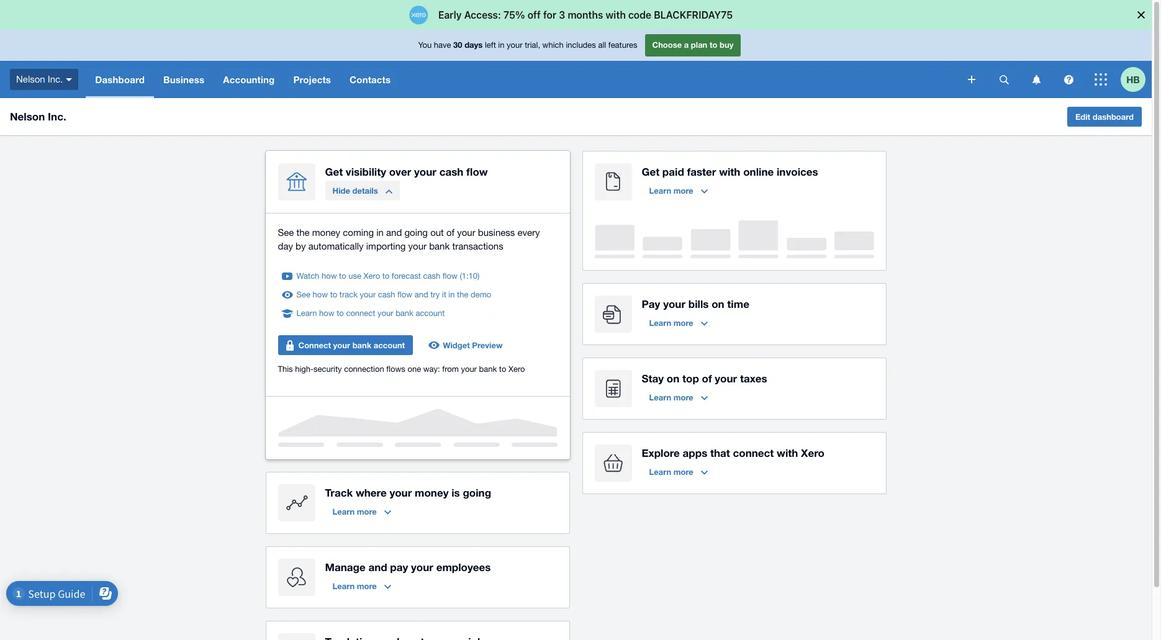Task type: locate. For each thing, give the bounding box(es) containing it.
how down watch
[[313, 290, 328, 299]]

see
[[278, 227, 294, 238], [297, 290, 311, 299]]

learn for track where your money is going
[[333, 507, 355, 517]]

1 vertical spatial xero
[[509, 365, 525, 374]]

1 horizontal spatial going
[[463, 486, 491, 500]]

hb button
[[1121, 61, 1152, 98]]

1 get from the left
[[325, 165, 343, 178]]

on right bills
[[712, 298, 725, 311]]

accounting
[[223, 74, 275, 85]]

connect down "track"
[[346, 309, 376, 318]]

more down apps
[[674, 467, 694, 477]]

explore
[[642, 447, 680, 460]]

learn more
[[650, 186, 694, 196], [650, 318, 694, 328], [650, 393, 694, 403], [650, 467, 694, 477], [333, 507, 377, 517], [333, 582, 377, 591]]

0 horizontal spatial xero
[[364, 272, 380, 281]]

1 vertical spatial on
[[667, 372, 680, 385]]

contacts button
[[340, 61, 400, 98]]

see for see how to track your cash flow and try it in the demo
[[297, 290, 311, 299]]

nelson inc. left svg image
[[16, 74, 63, 84]]

where
[[356, 486, 387, 500]]

invoices preview bar graph image
[[595, 221, 874, 258]]

learn more for paid
[[650, 186, 694, 196]]

how right watch
[[322, 272, 337, 281]]

learn more button down paid
[[642, 181, 716, 201]]

learn down manage on the bottom of the page
[[333, 582, 355, 591]]

over
[[389, 165, 411, 178]]

1 horizontal spatial of
[[702, 372, 712, 385]]

of right out
[[447, 227, 455, 238]]

and left pay
[[369, 561, 387, 574]]

learn how to connect your bank account
[[297, 309, 445, 318]]

2 horizontal spatial xero
[[802, 447, 825, 460]]

1 horizontal spatial account
[[416, 309, 445, 318]]

by
[[296, 241, 306, 252]]

the inside see the money coming in and going out of your business every day by automatically importing your bank transactions
[[297, 227, 310, 238]]

0 vertical spatial inc.
[[48, 74, 63, 84]]

more for apps
[[674, 467, 694, 477]]

inc. left svg image
[[48, 74, 63, 84]]

1 horizontal spatial the
[[457, 290, 469, 299]]

dialog
[[0, 0, 1162, 30]]

learn more button
[[642, 181, 716, 201], [642, 313, 716, 333], [642, 388, 716, 408], [642, 462, 716, 482], [325, 502, 399, 522], [325, 577, 399, 596]]

inc.
[[48, 74, 63, 84], [48, 110, 66, 123]]

0 vertical spatial on
[[712, 298, 725, 311]]

0 vertical spatial connect
[[346, 309, 376, 318]]

hb
[[1127, 74, 1141, 85]]

money up 'automatically'
[[312, 227, 341, 238]]

navigation
[[86, 61, 960, 98]]

see how to track your cash flow and try it in the demo
[[297, 290, 492, 299]]

1 horizontal spatial money
[[415, 486, 449, 500]]

business button
[[154, 61, 214, 98]]

0 vertical spatial in
[[498, 41, 505, 50]]

preview
[[472, 340, 503, 350]]

automatically
[[309, 241, 364, 252]]

0 horizontal spatial on
[[667, 372, 680, 385]]

svg image
[[1095, 73, 1108, 86], [1000, 75, 1009, 84], [1033, 75, 1041, 84], [1065, 75, 1074, 84], [969, 76, 976, 83]]

cash up the try
[[423, 272, 441, 281]]

widget preview button
[[423, 335, 510, 355]]

get left paid
[[642, 165, 660, 178]]

1 horizontal spatial connect
[[733, 447, 774, 460]]

on left top
[[667, 372, 680, 385]]

account up flows
[[374, 340, 405, 350]]

the left demo
[[457, 290, 469, 299]]

your inside button
[[333, 340, 350, 350]]

explore apps that connect with xero
[[642, 447, 825, 460]]

of right top
[[702, 372, 712, 385]]

learn more down manage on the bottom of the page
[[333, 582, 377, 591]]

money left "is"
[[415, 486, 449, 500]]

taxes
[[741, 372, 768, 385]]

0 vertical spatial nelson inc.
[[16, 74, 63, 84]]

more down paid
[[674, 186, 694, 196]]

1 vertical spatial account
[[374, 340, 405, 350]]

connect your bank account button
[[278, 335, 413, 355]]

0 horizontal spatial money
[[312, 227, 341, 238]]

going left out
[[405, 227, 428, 238]]

0 vertical spatial nelson
[[16, 74, 45, 84]]

cash right over
[[440, 165, 464, 178]]

0 vertical spatial xero
[[364, 272, 380, 281]]

your
[[507, 41, 523, 50], [414, 165, 437, 178], [457, 227, 476, 238], [409, 241, 427, 252], [360, 290, 376, 299], [664, 298, 686, 311], [378, 309, 394, 318], [333, 340, 350, 350], [461, 365, 477, 374], [715, 372, 738, 385], [390, 486, 412, 500], [411, 561, 434, 574]]

learn down paid
[[650, 186, 672, 196]]

and up 'importing'
[[386, 227, 402, 238]]

learn more button down apps
[[642, 462, 716, 482]]

dashboard
[[1093, 112, 1134, 122]]

xero
[[364, 272, 380, 281], [509, 365, 525, 374], [802, 447, 825, 460]]

2 horizontal spatial in
[[498, 41, 505, 50]]

connect right that
[[733, 447, 774, 460]]

learn more down explore
[[650, 467, 694, 477]]

in right left
[[498, 41, 505, 50]]

edit dashboard
[[1076, 112, 1134, 122]]

2 vertical spatial how
[[319, 309, 335, 318]]

learn more for your
[[650, 318, 694, 328]]

1 vertical spatial and
[[415, 290, 428, 299]]

0 horizontal spatial flow
[[398, 290, 413, 299]]

to left buy
[[710, 40, 718, 50]]

with
[[720, 165, 741, 178], [777, 447, 799, 460]]

1 horizontal spatial see
[[297, 290, 311, 299]]

bank up connection
[[353, 340, 372, 350]]

0 horizontal spatial get
[[325, 165, 343, 178]]

learn up connect
[[297, 309, 317, 318]]

and
[[386, 227, 402, 238], [415, 290, 428, 299], [369, 561, 387, 574]]

2 horizontal spatial flow
[[467, 165, 488, 178]]

stay
[[642, 372, 664, 385]]

how
[[322, 272, 337, 281], [313, 290, 328, 299], [319, 309, 335, 318]]

nelson
[[16, 74, 45, 84], [10, 110, 45, 123]]

which
[[543, 41, 564, 50]]

learn more for where
[[333, 507, 377, 517]]

hide details
[[333, 186, 378, 196]]

pay your bills on time
[[642, 298, 750, 311]]

how for see
[[313, 290, 328, 299]]

0 vertical spatial going
[[405, 227, 428, 238]]

cash down watch how to use xero to forecast cash flow (1:10) link
[[378, 290, 395, 299]]

(1:10)
[[460, 272, 480, 281]]

learn more button for and
[[325, 577, 399, 596]]

0 horizontal spatial the
[[297, 227, 310, 238]]

learn more button for your
[[642, 313, 716, 333]]

1 vertical spatial in
[[377, 227, 384, 238]]

trial,
[[525, 41, 541, 50]]

is
[[452, 486, 460, 500]]

more for and
[[357, 582, 377, 591]]

how for learn
[[319, 309, 335, 318]]

it
[[442, 290, 447, 299]]

learn for get paid faster with online invoices
[[650, 186, 672, 196]]

learn how to connect your bank account link
[[297, 308, 445, 320]]

banner
[[0, 30, 1152, 98]]

see down watch
[[297, 290, 311, 299]]

inc. down svg image
[[48, 110, 66, 123]]

0 horizontal spatial of
[[447, 227, 455, 238]]

choose
[[653, 40, 682, 50]]

0 vertical spatial of
[[447, 227, 455, 238]]

see up day
[[278, 227, 294, 238]]

track where your money is going
[[325, 486, 491, 500]]

account down the try
[[416, 309, 445, 318]]

have
[[434, 41, 451, 50]]

2 vertical spatial cash
[[378, 290, 395, 299]]

more down manage on the bottom of the page
[[357, 582, 377, 591]]

more down pay your bills on time
[[674, 318, 694, 328]]

bank down out
[[429, 241, 450, 252]]

track
[[325, 486, 353, 500]]

learn more button down top
[[642, 388, 716, 408]]

one
[[408, 365, 421, 374]]

get visibility over your cash flow
[[325, 165, 488, 178]]

1 vertical spatial going
[[463, 486, 491, 500]]

learn more down track
[[333, 507, 377, 517]]

1 vertical spatial inc.
[[48, 110, 66, 123]]

bills
[[689, 298, 709, 311]]

0 horizontal spatial in
[[377, 227, 384, 238]]

faster
[[687, 165, 717, 178]]

learn for explore apps that connect with xero
[[650, 467, 672, 477]]

cash
[[440, 165, 464, 178], [423, 272, 441, 281], [378, 290, 395, 299]]

svg image
[[66, 78, 72, 81]]

in
[[498, 41, 505, 50], [377, 227, 384, 238], [449, 290, 455, 299]]

going right "is"
[[463, 486, 491, 500]]

navigation containing dashboard
[[86, 61, 960, 98]]

connect
[[299, 340, 331, 350]]

your inside "you have 30 days left in your trial, which includes all features"
[[507, 41, 523, 50]]

this
[[278, 365, 293, 374]]

2 vertical spatial and
[[369, 561, 387, 574]]

learn down pay
[[650, 318, 672, 328]]

1 vertical spatial connect
[[733, 447, 774, 460]]

flow
[[467, 165, 488, 178], [443, 272, 458, 281], [398, 290, 413, 299]]

track money icon image
[[278, 485, 315, 522]]

1 vertical spatial the
[[457, 290, 469, 299]]

2 get from the left
[[642, 165, 660, 178]]

and left the try
[[415, 290, 428, 299]]

flows
[[387, 365, 406, 374]]

demo
[[471, 290, 492, 299]]

0 vertical spatial account
[[416, 309, 445, 318]]

2 vertical spatial in
[[449, 290, 455, 299]]

to
[[710, 40, 718, 50], [339, 272, 346, 281], [383, 272, 390, 281], [330, 290, 337, 299], [337, 309, 344, 318], [499, 365, 507, 374]]

apps
[[683, 447, 708, 460]]

0 vertical spatial how
[[322, 272, 337, 281]]

more down top
[[674, 393, 694, 403]]

learn more button down manage on the bottom of the page
[[325, 577, 399, 596]]

1 horizontal spatial flow
[[443, 272, 458, 281]]

learn for pay your bills on time
[[650, 318, 672, 328]]

0 horizontal spatial see
[[278, 227, 294, 238]]

learn more for apps
[[650, 467, 694, 477]]

money
[[312, 227, 341, 238], [415, 486, 449, 500]]

0 vertical spatial and
[[386, 227, 402, 238]]

learn down track
[[333, 507, 355, 517]]

account
[[416, 309, 445, 318], [374, 340, 405, 350]]

learn
[[650, 186, 672, 196], [297, 309, 317, 318], [650, 318, 672, 328], [650, 393, 672, 403], [650, 467, 672, 477], [333, 507, 355, 517], [333, 582, 355, 591]]

bank
[[429, 241, 450, 252], [396, 309, 414, 318], [353, 340, 372, 350], [479, 365, 497, 374]]

manage and pay your employees
[[325, 561, 491, 574]]

see for see the money coming in and going out of your business every day by automatically importing your bank transactions
[[278, 227, 294, 238]]

1 vertical spatial how
[[313, 290, 328, 299]]

learn down stay
[[650, 393, 672, 403]]

1 vertical spatial of
[[702, 372, 712, 385]]

1 horizontal spatial in
[[449, 290, 455, 299]]

invoices icon image
[[595, 163, 632, 201]]

0 horizontal spatial going
[[405, 227, 428, 238]]

0 vertical spatial money
[[312, 227, 341, 238]]

nelson left svg image
[[16, 74, 45, 84]]

the
[[297, 227, 310, 238], [457, 290, 469, 299]]

plan
[[691, 40, 708, 50]]

projects icon image
[[278, 634, 315, 641]]

the up by
[[297, 227, 310, 238]]

add-ons icon image
[[595, 445, 632, 482]]

in right it
[[449, 290, 455, 299]]

1 horizontal spatial xero
[[509, 365, 525, 374]]

2 vertical spatial xero
[[802, 447, 825, 460]]

learn more button down pay your bills on time
[[642, 313, 716, 333]]

pay
[[642, 298, 661, 311]]

learn down explore
[[650, 467, 672, 477]]

0 vertical spatial with
[[720, 165, 741, 178]]

see inside see the money coming in and going out of your business every day by automatically importing your bank transactions
[[278, 227, 294, 238]]

nelson down nelson inc. popup button
[[10, 110, 45, 123]]

business
[[478, 227, 515, 238]]

0 vertical spatial the
[[297, 227, 310, 238]]

in up 'importing'
[[377, 227, 384, 238]]

way:
[[424, 365, 440, 374]]

learn more down stay
[[650, 393, 694, 403]]

1 horizontal spatial get
[[642, 165, 660, 178]]

edit dashboard button
[[1068, 107, 1143, 127]]

bank down see how to track your cash flow and try it in the demo link
[[396, 309, 414, 318]]

more down where
[[357, 507, 377, 517]]

1 horizontal spatial with
[[777, 447, 799, 460]]

learn more button down where
[[325, 502, 399, 522]]

learn more down paid
[[650, 186, 694, 196]]

on
[[712, 298, 725, 311], [667, 372, 680, 385]]

0 vertical spatial see
[[278, 227, 294, 238]]

left
[[485, 41, 496, 50]]

learn for manage and pay your employees
[[333, 582, 355, 591]]

0 horizontal spatial connect
[[346, 309, 376, 318]]

nelson inc. down nelson inc. popup button
[[10, 110, 66, 123]]

get up hide
[[325, 165, 343, 178]]

widget
[[443, 340, 470, 350]]

to inside banner
[[710, 40, 718, 50]]

0 vertical spatial cash
[[440, 165, 464, 178]]

1 vertical spatial see
[[297, 290, 311, 299]]

learn more down pay
[[650, 318, 694, 328]]

paid
[[663, 165, 685, 178]]

taxes icon image
[[595, 370, 632, 408]]

how up connect
[[319, 309, 335, 318]]

learn more for and
[[333, 582, 377, 591]]

0 horizontal spatial account
[[374, 340, 405, 350]]



Task type: describe. For each thing, give the bounding box(es) containing it.
day
[[278, 241, 293, 252]]

banking icon image
[[278, 163, 315, 201]]

you have 30 days left in your trial, which includes all features
[[418, 40, 638, 50]]

visibility
[[346, 165, 386, 178]]

time
[[728, 298, 750, 311]]

1 vertical spatial flow
[[443, 272, 458, 281]]

to left use
[[339, 272, 346, 281]]

top
[[683, 372, 699, 385]]

pay
[[390, 561, 408, 574]]

bank inside button
[[353, 340, 372, 350]]

accounting button
[[214, 61, 284, 98]]

more for on
[[674, 393, 694, 403]]

employees
[[437, 561, 491, 574]]

to down "track"
[[337, 309, 344, 318]]

learn more for on
[[650, 393, 694, 403]]

manage
[[325, 561, 366, 574]]

online
[[744, 165, 774, 178]]

of inside see the money coming in and going out of your business every day by automatically importing your bank transactions
[[447, 227, 455, 238]]

details
[[353, 186, 378, 196]]

track
[[340, 290, 358, 299]]

from
[[443, 365, 459, 374]]

business
[[163, 74, 205, 85]]

high-
[[295, 365, 314, 374]]

get for get paid faster with online invoices
[[642, 165, 660, 178]]

connect for with
[[733, 447, 774, 460]]

buy
[[720, 40, 734, 50]]

2 vertical spatial flow
[[398, 290, 413, 299]]

use
[[349, 272, 362, 281]]

bank inside see the money coming in and going out of your business every day by automatically importing your bank transactions
[[429, 241, 450, 252]]

bills icon image
[[595, 296, 632, 333]]

1 horizontal spatial on
[[712, 298, 725, 311]]

more for paid
[[674, 186, 694, 196]]

account inside the learn how to connect your bank account link
[[416, 309, 445, 318]]

learn more button for paid
[[642, 181, 716, 201]]

that
[[711, 447, 731, 460]]

0 horizontal spatial with
[[720, 165, 741, 178]]

1 vertical spatial nelson
[[10, 110, 45, 123]]

includes
[[566, 41, 596, 50]]

get for get visibility over your cash flow
[[325, 165, 343, 178]]

more for your
[[674, 318, 694, 328]]

nelson inc. button
[[0, 61, 86, 98]]

coming
[[343, 227, 374, 238]]

30
[[454, 40, 463, 50]]

employees icon image
[[278, 559, 315, 596]]

to up see how to track your cash flow and try it in the demo
[[383, 272, 390, 281]]

dashboard
[[95, 74, 145, 85]]

projects button
[[284, 61, 340, 98]]

inc. inside popup button
[[48, 74, 63, 84]]

account inside connect your bank account button
[[374, 340, 405, 350]]

every
[[518, 227, 540, 238]]

edit
[[1076, 112, 1091, 122]]

banner containing hb
[[0, 30, 1152, 98]]

in inside see the money coming in and going out of your business every day by automatically importing your bank transactions
[[377, 227, 384, 238]]

features
[[609, 41, 638, 50]]

projects
[[293, 74, 331, 85]]

try
[[431, 290, 440, 299]]

dashboard link
[[86, 61, 154, 98]]

1 vertical spatial with
[[777, 447, 799, 460]]

1 vertical spatial money
[[415, 486, 449, 500]]

see how to track your cash flow and try it in the demo link
[[297, 289, 492, 301]]

nelson inside popup button
[[16, 74, 45, 84]]

to down preview
[[499, 365, 507, 374]]

you
[[418, 41, 432, 50]]

widget preview
[[443, 340, 503, 350]]

security
[[314, 365, 342, 374]]

going inside see the money coming in and going out of your business every day by automatically importing your bank transactions
[[405, 227, 428, 238]]

get paid faster with online invoices
[[642, 165, 819, 178]]

out
[[431, 227, 444, 238]]

learn more button for on
[[642, 388, 716, 408]]

contacts
[[350, 74, 391, 85]]

money inside see the money coming in and going out of your business every day by automatically importing your bank transactions
[[312, 227, 341, 238]]

invoices
[[777, 165, 819, 178]]

transactions
[[453, 241, 504, 252]]

importing
[[366, 241, 406, 252]]

more for where
[[357, 507, 377, 517]]

watch how to use xero to forecast cash flow (1:10) link
[[297, 270, 480, 283]]

stay on top of your taxes
[[642, 372, 768, 385]]

forecast
[[392, 272, 421, 281]]

connect your bank account
[[299, 340, 405, 350]]

hide details button
[[325, 181, 400, 201]]

banking preview line graph image
[[278, 409, 558, 447]]

0 vertical spatial flow
[[467, 165, 488, 178]]

learn for stay on top of your taxes
[[650, 393, 672, 403]]

and inside see the money coming in and going out of your business every day by automatically importing your bank transactions
[[386, 227, 402, 238]]

a
[[685, 40, 689, 50]]

learn more button for where
[[325, 502, 399, 522]]

how for watch
[[322, 272, 337, 281]]

days
[[465, 40, 483, 50]]

hide
[[333, 186, 350, 196]]

connection
[[344, 365, 384, 374]]

to left "track"
[[330, 290, 337, 299]]

bank down preview
[[479, 365, 497, 374]]

see the money coming in and going out of your business every day by automatically importing your bank transactions
[[278, 227, 540, 252]]

nelson inc. inside popup button
[[16, 74, 63, 84]]

watch how to use xero to forecast cash flow (1:10)
[[297, 272, 480, 281]]

navigation inside banner
[[86, 61, 960, 98]]

1 vertical spatial nelson inc.
[[10, 110, 66, 123]]

learn more button for apps
[[642, 462, 716, 482]]

in inside "you have 30 days left in your trial, which includes all features"
[[498, 41, 505, 50]]

choose a plan to buy
[[653, 40, 734, 50]]

connect for your
[[346, 309, 376, 318]]

watch
[[297, 272, 320, 281]]

this high-security connection flows one way: from your bank to xero
[[278, 365, 525, 374]]

all
[[599, 41, 606, 50]]

1 vertical spatial cash
[[423, 272, 441, 281]]



Task type: vqa. For each thing, say whether or not it's contained in the screenshot.
Repair
no



